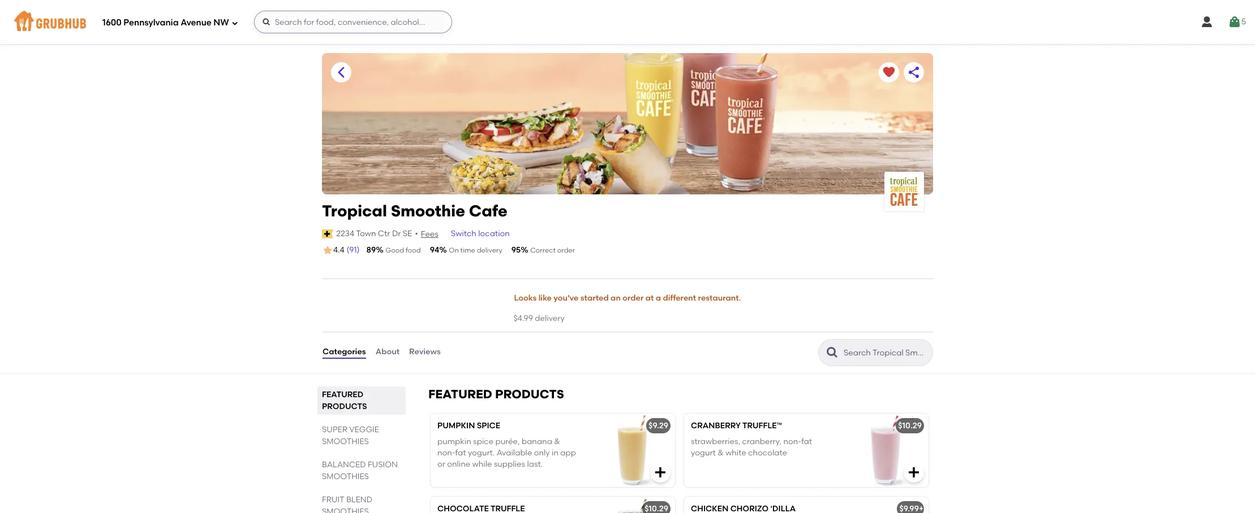 Task type: vqa. For each thing, say whether or not it's contained in the screenshot.
cranberry truffle™ image
yes



Task type: locate. For each thing, give the bounding box(es) containing it.
spice
[[473, 437, 494, 447]]

main navigation navigation
[[0, 0, 1255, 44]]

1 vertical spatial smoothies
[[322, 472, 369, 482]]

featured products tab
[[322, 389, 401, 413]]

fees
[[421, 230, 438, 239]]

cranberry truffle™
[[691, 421, 782, 431]]

chocolate
[[748, 449, 787, 458]]

smoothies inside the super veggie smoothies
[[322, 437, 369, 447]]

1 vertical spatial order
[[623, 294, 644, 303]]

started
[[580, 294, 609, 303]]

smoothies inside 'fruit blend smoothies'
[[322, 507, 369, 514]]

1 horizontal spatial &
[[718, 449, 724, 458]]

featured products inside tab
[[322, 390, 367, 412]]

&
[[554, 437, 560, 447], [718, 449, 724, 458]]

0 horizontal spatial products
[[322, 402, 367, 412]]

2234 town ctr dr se button
[[336, 228, 413, 241]]

looks
[[514, 294, 537, 303]]

cranberry
[[691, 421, 741, 431]]

& up the in
[[554, 437, 560, 447]]

smoothies down fruit
[[322, 507, 369, 514]]

0 vertical spatial order
[[557, 247, 575, 255]]

switch location
[[451, 229, 510, 239]]

dr
[[392, 229, 401, 239]]

looks like you've started an order at a different restaurant.
[[514, 294, 741, 303]]

at
[[646, 294, 654, 303]]

in
[[552, 449, 559, 458]]

products up the super
[[322, 402, 367, 412]]

94
[[430, 246, 439, 255]]

1 horizontal spatial non-
[[784, 437, 801, 447]]

0 horizontal spatial featured products
[[322, 390, 367, 412]]

2 vertical spatial smoothies
[[322, 507, 369, 514]]

super
[[322, 425, 347, 435]]

smoothies
[[322, 437, 369, 447], [322, 472, 369, 482], [322, 507, 369, 514]]

svg image
[[1200, 15, 1214, 29], [1228, 15, 1241, 29], [262, 18, 271, 27], [231, 20, 238, 26], [654, 466, 667, 480]]

an
[[611, 294, 621, 303]]

$10.29
[[898, 421, 922, 431]]

0 horizontal spatial &
[[554, 437, 560, 447]]

banana
[[522, 437, 552, 447]]

products up the banana at the bottom left of the page
[[495, 387, 564, 402]]

1 horizontal spatial fat
[[801, 437, 812, 447]]

Search for food, convenience, alcohol... search field
[[254, 11, 452, 33]]

delivery
[[477, 247, 502, 255], [535, 314, 565, 324]]

chicken chorizo 'dilla image
[[844, 497, 929, 514]]

svg image inside 5 button
[[1228, 15, 1241, 29]]

fusion
[[368, 460, 398, 470]]

non- up or
[[437, 449, 455, 458]]

smoothies down balanced
[[322, 472, 369, 482]]

avenue
[[181, 17, 212, 28]]

veggie
[[349, 425, 379, 435]]

featured products up spice
[[428, 387, 564, 402]]

delivery down location
[[477, 247, 502, 255]]

order right correct
[[557, 247, 575, 255]]

you've
[[554, 294, 579, 303]]

5
[[1241, 17, 1246, 27]]

1 horizontal spatial delivery
[[535, 314, 565, 324]]

smoothies for fruit
[[322, 507, 369, 514]]

0 vertical spatial fat
[[801, 437, 812, 447]]

0 horizontal spatial order
[[557, 247, 575, 255]]

3 smoothies from the top
[[322, 507, 369, 514]]

chocolate truffle image
[[590, 497, 675, 514]]

2 smoothies from the top
[[322, 472, 369, 482]]

1 horizontal spatial order
[[623, 294, 644, 303]]

1 vertical spatial &
[[718, 449, 724, 458]]

about button
[[375, 333, 400, 373]]

fruit blend smoothies tab
[[322, 494, 401, 514]]

looks like you've started an order at a different restaurant. button
[[514, 287, 742, 311]]

smoothies down the super
[[322, 437, 369, 447]]

2234
[[336, 229, 354, 239]]

featured products up the super
[[322, 390, 367, 412]]

• fees
[[415, 229, 438, 239]]

fat inside strawberries, cranberry, non-fat yogurt & white chocolate
[[801, 437, 812, 447]]

fat up online at left bottom
[[455, 449, 466, 458]]

0 horizontal spatial featured
[[322, 390, 363, 400]]

fees button
[[420, 228, 439, 241]]

featured
[[428, 387, 492, 402], [322, 390, 363, 400]]

0 vertical spatial non-
[[784, 437, 801, 447]]

delivery down like
[[535, 314, 565, 324]]

switch
[[451, 229, 476, 239]]

blend
[[346, 495, 372, 505]]

yogurt
[[691, 449, 716, 458]]

(91)
[[347, 246, 360, 255]]

while
[[472, 460, 492, 470]]

0 vertical spatial &
[[554, 437, 560, 447]]

good food
[[386, 247, 421, 255]]

non- up chocolate
[[784, 437, 801, 447]]

1 vertical spatial fat
[[455, 449, 466, 458]]

1 vertical spatial non-
[[437, 449, 455, 458]]

town
[[356, 229, 376, 239]]

share icon image
[[907, 66, 921, 79]]

strawberries, cranberry, non-fat yogurt & white chocolate
[[691, 437, 812, 458]]

available
[[497, 449, 532, 458]]

non- inside pumpkin spice purée, banana & non-fat yogurt. available only in app or online while supplies last.
[[437, 449, 455, 458]]

reviews
[[409, 348, 441, 357]]

smoothie
[[391, 201, 465, 221]]

fat right cranberry,
[[801, 437, 812, 447]]

1 smoothies from the top
[[322, 437, 369, 447]]

1600 pennsylvania avenue nw
[[102, 17, 229, 28]]

0 horizontal spatial delivery
[[477, 247, 502, 255]]

a
[[656, 294, 661, 303]]

tropical smoothie cafe  logo image
[[885, 172, 924, 212]]

svg image
[[907, 466, 921, 480]]

products inside featured products tab
[[322, 402, 367, 412]]

0 horizontal spatial non-
[[437, 449, 455, 458]]

supplies
[[494, 460, 525, 470]]

$4.99 delivery
[[514, 314, 565, 324]]

non-
[[784, 437, 801, 447], [437, 449, 455, 458]]

time
[[460, 247, 475, 255]]

1 vertical spatial products
[[322, 402, 367, 412]]

correct order
[[530, 247, 575, 255]]

smoothies for balanced
[[322, 472, 369, 482]]

or
[[437, 460, 445, 470]]

4.4
[[333, 246, 344, 255]]

order left at
[[623, 294, 644, 303]]

0 horizontal spatial fat
[[455, 449, 466, 458]]

fat
[[801, 437, 812, 447], [455, 449, 466, 458]]

products
[[495, 387, 564, 402], [322, 402, 367, 412]]

5 button
[[1228, 12, 1246, 32]]

smoothies inside "balanced fusion smoothies"
[[322, 472, 369, 482]]

featured up pumpkin
[[428, 387, 492, 402]]

1 horizontal spatial featured
[[428, 387, 492, 402]]

0 vertical spatial smoothies
[[322, 437, 369, 447]]

0 vertical spatial products
[[495, 387, 564, 402]]

& down strawberries,
[[718, 449, 724, 458]]

$9.29
[[649, 421, 668, 431]]

featured products
[[428, 387, 564, 402], [322, 390, 367, 412]]

featured up the super
[[322, 390, 363, 400]]



Task type: describe. For each thing, give the bounding box(es) containing it.
Search Tropical Smoothie Cafe  search field
[[843, 348, 929, 359]]

& inside pumpkin spice purée, banana & non-fat yogurt. available only in app or online while supplies last.
[[554, 437, 560, 447]]

about
[[376, 348, 400, 357]]

super veggie smoothies
[[322, 425, 379, 447]]

search icon image
[[826, 346, 839, 360]]

nw
[[214, 17, 229, 28]]

1600
[[102, 17, 122, 28]]

pumpkin spice purée, banana & non-fat yogurt. available only in app or online while supplies last.
[[437, 437, 576, 470]]

white
[[726, 449, 746, 458]]

good
[[386, 247, 404, 255]]

last.
[[527, 460, 543, 470]]

balanced
[[322, 460, 366, 470]]

0 vertical spatial delivery
[[477, 247, 502, 255]]

spice
[[477, 421, 500, 431]]

caret left icon image
[[334, 66, 348, 79]]

se
[[403, 229, 412, 239]]

tropical
[[322, 201, 387, 221]]

1 vertical spatial delivery
[[535, 314, 565, 324]]

on time delivery
[[449, 247, 502, 255]]

95
[[511, 246, 521, 255]]

smoothies for super
[[322, 437, 369, 447]]

1 horizontal spatial featured products
[[428, 387, 564, 402]]

like
[[539, 294, 552, 303]]

reviews button
[[409, 333, 441, 373]]

different
[[663, 294, 696, 303]]

yogurt.
[[468, 449, 495, 458]]

tropical smoothie cafe
[[322, 201, 508, 221]]

truffle™
[[742, 421, 782, 431]]

fat inside pumpkin spice purée, banana & non-fat yogurt. available only in app or online while supplies last.
[[455, 449, 466, 458]]

super veggie smoothies tab
[[322, 424, 401, 448]]

restaurant.
[[698, 294, 741, 303]]

saved restaurant image
[[882, 66, 896, 79]]

89
[[366, 246, 376, 255]]

balanced fusion smoothies
[[322, 460, 398, 482]]

featured inside tab
[[322, 390, 363, 400]]

balanced fusion smoothies tab
[[322, 459, 401, 483]]

$4.99
[[514, 314, 533, 324]]

ctr
[[378, 229, 390, 239]]

pumpkin
[[437, 437, 471, 447]]

non- inside strawberries, cranberry, non-fat yogurt & white chocolate
[[784, 437, 801, 447]]

•
[[415, 229, 418, 239]]

pennsylvania
[[124, 17, 179, 28]]

switch location button
[[450, 228, 510, 241]]

star icon image
[[322, 245, 333, 256]]

categories button
[[322, 333, 367, 373]]

food
[[406, 247, 421, 255]]

pumpkin
[[437, 421, 475, 431]]

online
[[447, 460, 470, 470]]

pumpkin spice image
[[590, 414, 675, 488]]

fruit
[[322, 495, 344, 505]]

on
[[449, 247, 459, 255]]

categories
[[323, 348, 366, 357]]

only
[[534, 449, 550, 458]]

pumpkin spice
[[437, 421, 500, 431]]

cranberry,
[[742, 437, 782, 447]]

cranberry truffle™ image
[[844, 414, 929, 488]]

strawberries,
[[691, 437, 740, 447]]

cafe
[[469, 201, 508, 221]]

order inside looks like you've started an order at a different restaurant. button
[[623, 294, 644, 303]]

subscription pass image
[[322, 230, 333, 239]]

fruit blend smoothies
[[322, 495, 372, 514]]

app
[[560, 449, 576, 458]]

2234 town ctr dr se
[[336, 229, 412, 239]]

purée,
[[495, 437, 520, 447]]

correct
[[530, 247, 556, 255]]

location
[[478, 229, 510, 239]]

saved restaurant button
[[879, 62, 899, 83]]

1 horizontal spatial products
[[495, 387, 564, 402]]

& inside strawberries, cranberry, non-fat yogurt & white chocolate
[[718, 449, 724, 458]]



